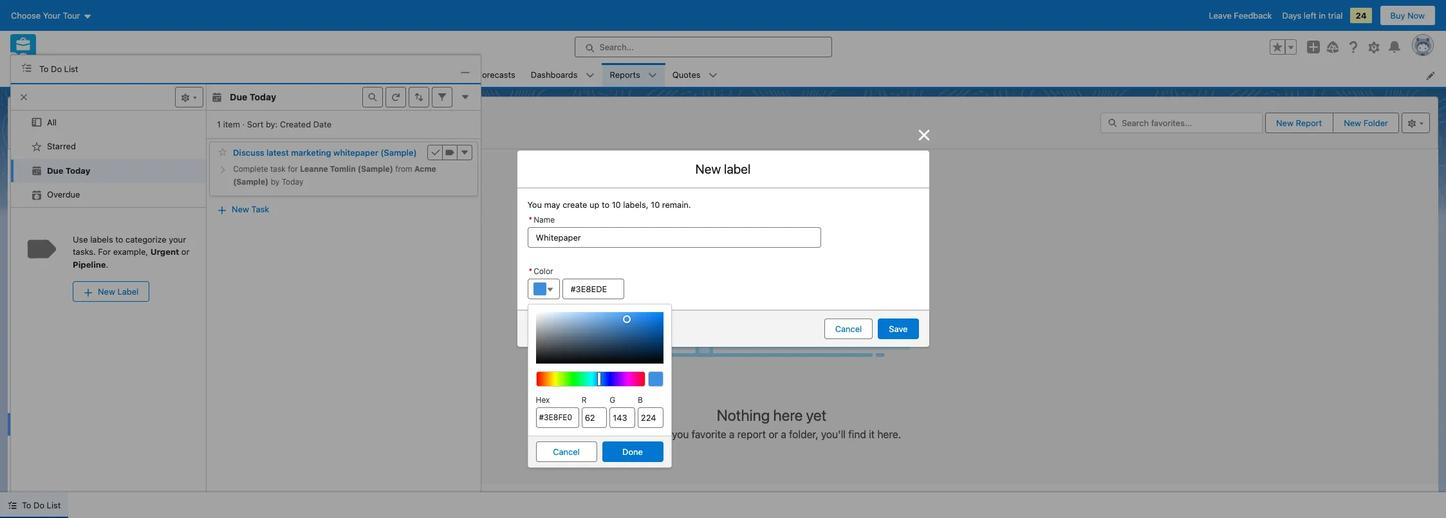 Task type: vqa. For each thing, say whether or not it's contained in the screenshot.
EDIT COMMENTS on the top of the page
no



Task type: locate. For each thing, give the bounding box(es) containing it.
or inside nothing here yet when you favorite a report or a folder, you'll find it here.
[[769, 429, 778, 440]]

(sample) down whitepaper
[[358, 164, 393, 174]]

0 vertical spatial cancel
[[835, 324, 862, 334]]

text default image right 0 in the left top of the page
[[32, 142, 42, 152]]

0 horizontal spatial list
[[47, 500, 61, 510]]

1 horizontal spatial by
[[269, 177, 282, 186]]

1 vertical spatial *
[[529, 266, 532, 276]]

discuss latest marketing whitepaper (sample) element
[[209, 142, 478, 196]]

text default image inside the to do list button
[[8, 501, 17, 510]]

created right by:
[[280, 119, 311, 129]]

text default image inside the 'all' link
[[32, 117, 42, 128]]

to
[[602, 200, 610, 210], [115, 234, 123, 244]]

today up overdue on the left top of page
[[65, 165, 90, 175]]

all inside sub page element
[[47, 117, 57, 127]]

text default image down recent
[[32, 190, 42, 200]]

from
[[395, 164, 412, 174]]

1 horizontal spatial do
[[51, 63, 62, 74]]

urgent
[[150, 247, 179, 257]]

folder
[[1364, 118, 1388, 128]]

* color
[[529, 266, 553, 276]]

or down your
[[181, 247, 190, 257]]

search... button
[[575, 37, 832, 57]]

forecasts
[[477, 69, 515, 80]]

1 horizontal spatial or
[[769, 429, 778, 440]]

created down recent
[[28, 200, 59, 210]]

created inside to do list dialog
[[280, 119, 311, 129]]

new left report
[[1276, 118, 1294, 128]]

1 horizontal spatial to
[[602, 200, 610, 210]]

0 horizontal spatial to
[[115, 234, 123, 244]]

1 vertical spatial due today
[[47, 165, 90, 175]]

10
[[612, 200, 621, 210], [651, 200, 660, 210]]

buy now
[[1391, 10, 1425, 21]]

list
[[87, 63, 1446, 87], [11, 110, 206, 207]]

0
[[16, 132, 21, 142]]

* left color
[[529, 266, 532, 276]]

new left 'folder'
[[1344, 118, 1362, 128]]

list item
[[87, 63, 126, 87]]

reports inside public reports "link"
[[55, 248, 85, 258]]

by inside the discuss latest marketing whitepaper (sample) element
[[269, 177, 282, 186]]

me
[[73, 200, 85, 210]]

1 vertical spatial to
[[115, 234, 123, 244]]

left
[[1304, 10, 1317, 21]]

2 horizontal spatial today
[[282, 177, 303, 186]]

sub page element
[[11, 110, 206, 302]]

search...
[[600, 42, 634, 52]]

g
[[610, 395, 616, 405]]

new for new task
[[232, 204, 249, 214]]

* for * name
[[529, 215, 532, 224]]

2 * from the top
[[529, 266, 532, 276]]

1 vertical spatial cancel button
[[536, 442, 597, 462]]

1 horizontal spatial today
[[250, 91, 276, 102]]

1 horizontal spatial text default image
[[32, 117, 42, 128]]

new inside button
[[232, 204, 249, 214]]

new for new report
[[1276, 118, 1294, 128]]

to up example,
[[115, 234, 123, 244]]

None range field
[[536, 371, 645, 387]]

text default image
[[21, 62, 32, 72], [212, 92, 222, 102], [32, 142, 42, 152], [32, 166, 42, 176], [32, 190, 42, 200]]

1 horizontal spatial a
[[781, 429, 787, 440]]

0 horizontal spatial by
[[62, 200, 71, 210]]

0 horizontal spatial text default image
[[8, 501, 17, 510]]

to
[[39, 63, 49, 74], [22, 500, 31, 510]]

1 horizontal spatial 10
[[651, 200, 660, 210]]

1 vertical spatial cancel
[[553, 447, 580, 457]]

due today up overdue on the left top of page
[[47, 165, 90, 175]]

text default image
[[32, 117, 42, 128], [8, 501, 17, 510]]

0 horizontal spatial created
[[28, 200, 59, 210]]

for
[[98, 247, 111, 257]]

color
[[534, 266, 553, 276]]

new task
[[232, 204, 269, 214]]

you
[[528, 200, 542, 210]]

10 left labels,
[[612, 200, 621, 210]]

Search favorites... text field
[[1101, 112, 1263, 133]]

2 vertical spatial today
[[282, 177, 303, 186]]

None text field
[[528, 227, 821, 248], [562, 279, 624, 299], [528, 227, 821, 248], [562, 279, 624, 299]]

cancel button left save button
[[824, 318, 873, 339]]

G text field
[[610, 407, 635, 428]]

cancel
[[835, 324, 862, 334], [553, 447, 580, 457]]

new
[[1276, 118, 1294, 128], [1344, 118, 1362, 128], [696, 162, 721, 177], [232, 204, 249, 214], [98, 287, 115, 297]]

2 vertical spatial (sample)
[[233, 177, 269, 186]]

new for new label
[[696, 162, 721, 177]]

0 horizontal spatial 10
[[612, 200, 621, 210]]

1 vertical spatial list
[[11, 110, 206, 207]]

new left label on the top right of the page
[[696, 162, 721, 177]]

0 vertical spatial do
[[51, 63, 62, 74]]

0 vertical spatial list
[[87, 63, 1446, 87]]

all for all reports
[[28, 272, 38, 282]]

in
[[1319, 10, 1326, 21]]

none range field inside choose a color dialog
[[536, 371, 645, 387]]

all up starred
[[47, 117, 57, 127]]

0 vertical spatial or
[[181, 247, 190, 257]]

* left name
[[529, 215, 532, 224]]

cancel inside choose a color dialog
[[553, 447, 580, 457]]

1 vertical spatial do
[[34, 500, 44, 510]]

created
[[280, 119, 311, 129], [28, 200, 59, 210]]

create
[[563, 200, 587, 210]]

1 vertical spatial to
[[22, 500, 31, 510]]

do inside dialog
[[51, 63, 62, 74]]

text default image inside due today link
[[32, 166, 42, 176]]

all for all
[[47, 117, 57, 127]]

0 horizontal spatial or
[[181, 247, 190, 257]]

all reports
[[28, 272, 71, 282]]

you'll
[[821, 429, 846, 440]]

1 vertical spatial created
[[28, 200, 59, 210]]

reports inside 'reports' link
[[610, 69, 640, 80]]

buy
[[1391, 10, 1406, 21]]

reports down use on the top left
[[55, 248, 85, 258]]

report
[[738, 429, 766, 440]]

1 * from the top
[[529, 215, 532, 224]]

hex
[[536, 395, 550, 405]]

1 horizontal spatial due today
[[230, 91, 276, 102]]

0 vertical spatial to
[[39, 63, 49, 74]]

by left me
[[62, 200, 71, 210]]

0 horizontal spatial cancel button
[[536, 442, 597, 462]]

by
[[269, 177, 282, 186], [62, 200, 71, 210]]

* name
[[529, 215, 555, 224]]

text default image up 1
[[212, 92, 222, 102]]

0 horizontal spatial cancel
[[553, 447, 580, 457]]

due today
[[230, 91, 276, 102], [47, 165, 90, 175]]

reports up favorites
[[16, 101, 47, 111]]

labels
[[90, 234, 113, 244]]

to inside dialog
[[39, 63, 49, 74]]

dashboards
[[531, 69, 578, 80]]

1 horizontal spatial list
[[64, 63, 78, 74]]

forecasts link
[[470, 63, 523, 87]]

here
[[773, 406, 803, 424]]

cancel button inside choose a color dialog
[[536, 442, 597, 462]]

cancel left save button
[[835, 324, 862, 334]]

0 vertical spatial by
[[269, 177, 282, 186]]

today down for
[[282, 177, 303, 186]]

(sample) down the complete
[[233, 177, 269, 186]]

text default image down items
[[32, 166, 42, 176]]

reports down search...
[[610, 69, 640, 80]]

reports
[[610, 69, 640, 80], [16, 101, 47, 111], [23, 154, 63, 164], [55, 248, 85, 258], [40, 272, 71, 282]]

do inside button
[[34, 500, 44, 510]]

nothing here yet when you favorite a report or a folder, you'll find it here.
[[642, 406, 901, 440]]

reports list item
[[602, 63, 665, 87]]

list containing all
[[11, 110, 206, 207]]

(sample)
[[381, 147, 417, 158], [358, 164, 393, 174], [233, 177, 269, 186]]

due inside due today link
[[47, 165, 63, 175]]

new folder
[[1344, 118, 1388, 128]]

0 vertical spatial text default image
[[32, 117, 42, 128]]

reports down public reports "link"
[[40, 272, 71, 282]]

text default image for starred
[[32, 142, 42, 152]]

new left "task"
[[232, 204, 249, 214]]

10 right labels,
[[651, 200, 660, 210]]

to right the up
[[602, 200, 610, 210]]

0 horizontal spatial due
[[47, 165, 63, 175]]

due up ·
[[230, 91, 247, 102]]

nothing
[[717, 406, 770, 424]]

inverse image
[[916, 128, 932, 143]]

1 horizontal spatial cancel
[[835, 324, 862, 334]]

due today inside sub page element
[[47, 165, 90, 175]]

1 vertical spatial to do list
[[22, 500, 61, 510]]

by:
[[266, 119, 278, 129]]

today up the sort
[[250, 91, 276, 102]]

labels,
[[623, 200, 649, 210]]

or
[[181, 247, 190, 257], [769, 429, 778, 440]]

to do list inside the to do list button
[[22, 500, 61, 510]]

1 vertical spatial due
[[47, 165, 63, 175]]

text default image inside starred link
[[32, 142, 42, 152]]

due today up the sort
[[230, 91, 276, 102]]

text default image inside overdue link
[[32, 190, 42, 200]]

marketing
[[291, 147, 331, 158]]

r
[[582, 395, 587, 405]]

0 horizontal spatial a
[[729, 429, 735, 440]]

recent link
[[8, 169, 104, 193]]

0 vertical spatial due today
[[230, 91, 276, 102]]

cancel button down hex text field
[[536, 442, 597, 462]]

0 horizontal spatial due today
[[47, 165, 90, 175]]

1 a from the left
[[729, 429, 735, 440]]

(sample) up from
[[381, 147, 417, 158]]

done button
[[602, 442, 663, 462]]

a
[[729, 429, 735, 440], [781, 429, 787, 440]]

acme (sample)
[[233, 164, 436, 186]]

0 vertical spatial created
[[280, 119, 311, 129]]

0 vertical spatial list
[[64, 63, 78, 74]]

list
[[64, 63, 78, 74], [47, 500, 61, 510]]

or right report
[[769, 429, 778, 440]]

0 horizontal spatial do
[[34, 500, 44, 510]]

list inside to do list dialog
[[11, 110, 206, 207]]

text default image for overdue
[[32, 190, 42, 200]]

a left report
[[729, 429, 735, 440]]

1 vertical spatial today
[[65, 165, 90, 175]]

1 vertical spatial list
[[47, 500, 61, 510]]

all reports link
[[8, 266, 104, 290]]

·
[[242, 119, 245, 129]]

due down starred
[[47, 165, 63, 175]]

reports up recent
[[23, 154, 63, 164]]

today
[[250, 91, 276, 102], [65, 165, 90, 175], [282, 177, 303, 186]]

new left label at the left bottom
[[98, 287, 115, 297]]

new inside sub page element
[[98, 287, 115, 297]]

starred link
[[11, 135, 206, 159]]

group
[[1270, 39, 1297, 55]]

created by me
[[28, 200, 85, 210]]

all up 0 in the left top of the page
[[16, 113, 30, 128]]

overdue
[[47, 189, 80, 200]]

1 10 from the left
[[612, 200, 621, 210]]

0 horizontal spatial today
[[65, 165, 90, 175]]

1 horizontal spatial to
[[39, 63, 49, 74]]

cancel button
[[824, 318, 873, 339], [536, 442, 597, 462]]

by down task
[[269, 177, 282, 186]]

quotes link
[[665, 63, 708, 87]]

0 horizontal spatial to
[[22, 500, 31, 510]]

new for new folder
[[1344, 118, 1362, 128]]

0 vertical spatial due
[[230, 91, 247, 102]]

all down 'public'
[[28, 272, 38, 282]]

do
[[51, 63, 62, 74], [34, 500, 44, 510]]

cancel down hex text field
[[553, 447, 580, 457]]

1 vertical spatial text default image
[[8, 501, 17, 510]]

0 vertical spatial cancel button
[[824, 318, 873, 339]]

acme
[[414, 164, 436, 174]]

1 horizontal spatial created
[[280, 119, 311, 129]]

list inside button
[[47, 500, 61, 510]]

new folder button
[[1333, 112, 1399, 133]]

complete task for leanne tomlin (sample) from
[[233, 164, 414, 174]]

a down the here
[[781, 429, 787, 440]]

feedback
[[1234, 10, 1272, 21]]

0 vertical spatial *
[[529, 215, 532, 224]]

0 vertical spatial to do list
[[39, 63, 78, 74]]

B text field
[[638, 407, 663, 428]]

1 vertical spatial or
[[769, 429, 778, 440]]

to do list button
[[0, 492, 68, 518]]



Task type: describe. For each thing, give the bounding box(es) containing it.
use labels to categorize your tasks. for example,
[[73, 234, 186, 257]]

task
[[251, 204, 269, 214]]

1 vertical spatial (sample)
[[358, 164, 393, 174]]

discuss
[[233, 147, 264, 158]]

days left in trial
[[1283, 10, 1343, 21]]

item
[[223, 119, 240, 129]]

Hex text field
[[536, 407, 579, 428]]

starred
[[47, 141, 76, 151]]

new report
[[1276, 118, 1322, 128]]

today inside the discuss latest marketing whitepaper (sample) element
[[282, 177, 303, 186]]

.
[[106, 259, 108, 269]]

b
[[638, 395, 643, 405]]

dashboards list item
[[523, 63, 602, 87]]

may
[[544, 200, 560, 210]]

list containing forecasts
[[87, 63, 1446, 87]]

task
[[270, 164, 286, 174]]

dashboards link
[[523, 63, 585, 87]]

to do list dialog
[[10, 55, 481, 492]]

or inside urgent or pipeline .
[[181, 247, 190, 257]]

R text field
[[582, 407, 607, 428]]

tasks.
[[73, 247, 96, 257]]

report
[[1296, 118, 1322, 128]]

to do list inside to do list dialog
[[39, 63, 78, 74]]

favorites
[[33, 113, 84, 128]]

sales
[[44, 68, 72, 81]]

label
[[117, 287, 139, 297]]

public reports
[[28, 248, 85, 258]]

text default image for the to do list button
[[8, 501, 17, 510]]

text default image left sales
[[21, 62, 32, 72]]

find
[[849, 429, 866, 440]]

whitepaper
[[334, 147, 378, 158]]

0 vertical spatial (sample)
[[381, 147, 417, 158]]

reports inside reports all favorites 0 items
[[16, 101, 47, 111]]

when
[[642, 429, 669, 440]]

for
[[288, 164, 298, 174]]

(sample) inside acme (sample)
[[233, 177, 269, 186]]

pipeline
[[73, 259, 106, 269]]

reports link
[[602, 63, 648, 87]]

text default image for due today
[[32, 166, 42, 176]]

save button
[[878, 318, 919, 339]]

discuss latest marketing whitepaper (sample)
[[233, 147, 417, 158]]

1
[[217, 119, 221, 129]]

quotes list item
[[665, 63, 725, 87]]

due today link
[[11, 159, 206, 183]]

sort
[[247, 119, 264, 129]]

days
[[1283, 10, 1302, 21]]

discuss latest marketing whitepaper (sample) link
[[233, 147, 417, 158]]

* for * color
[[529, 266, 532, 276]]

leave
[[1209, 10, 1232, 21]]

text default image for the 'all' link
[[32, 117, 42, 128]]

1 horizontal spatial cancel button
[[824, 318, 873, 339]]

buy now button
[[1380, 5, 1436, 26]]

categorize
[[126, 234, 167, 244]]

to inside 'use labels to categorize your tasks. for example,'
[[115, 234, 123, 244]]

complete
[[233, 164, 268, 174]]

quotes
[[673, 69, 701, 80]]

reports inside all reports link
[[40, 272, 71, 282]]

new for new label
[[98, 287, 115, 297]]

public
[[28, 248, 52, 258]]

to inside button
[[22, 500, 31, 510]]

leave feedback
[[1209, 10, 1272, 21]]

example,
[[113, 247, 148, 257]]

new task button
[[217, 199, 270, 220]]

choose a color dialog
[[528, 304, 672, 468]]

done
[[623, 447, 643, 457]]

today inside list
[[65, 165, 90, 175]]

now
[[1408, 10, 1425, 21]]

new label button
[[73, 281, 150, 302]]

items
[[23, 132, 43, 142]]

leave feedback link
[[1209, 10, 1272, 21]]

you may create up to 10 labels, 10 remain.
[[528, 200, 691, 210]]

2 10 from the left
[[651, 200, 660, 210]]

you
[[672, 429, 689, 440]]

favorite
[[692, 429, 727, 440]]

0 vertical spatial to
[[602, 200, 610, 210]]

urgent or pipeline .
[[73, 247, 190, 269]]

trial
[[1328, 10, 1343, 21]]

folder,
[[789, 429, 819, 440]]

1 vertical spatial by
[[62, 200, 71, 210]]

recent
[[28, 175, 56, 186]]

it
[[869, 429, 875, 440]]

remain.
[[662, 200, 691, 210]]

save
[[889, 324, 908, 334]]

24
[[1356, 10, 1367, 21]]

2 a from the left
[[781, 429, 787, 440]]

yet
[[806, 406, 827, 424]]

public reports link
[[8, 241, 104, 266]]

0 vertical spatial today
[[250, 91, 276, 102]]

overdue link
[[11, 183, 206, 207]]

date
[[313, 119, 332, 129]]

all inside reports all favorites 0 items
[[16, 113, 30, 128]]

1 item · sort by: created date
[[217, 119, 332, 129]]

1 horizontal spatial due
[[230, 91, 247, 102]]

your
[[169, 234, 186, 244]]

tomlin
[[330, 164, 356, 174]]

here.
[[878, 429, 901, 440]]

use
[[73, 234, 88, 244]]

leanne
[[300, 164, 328, 174]]

list inside dialog
[[64, 63, 78, 74]]

reports all favorites 0 items
[[16, 101, 84, 142]]



